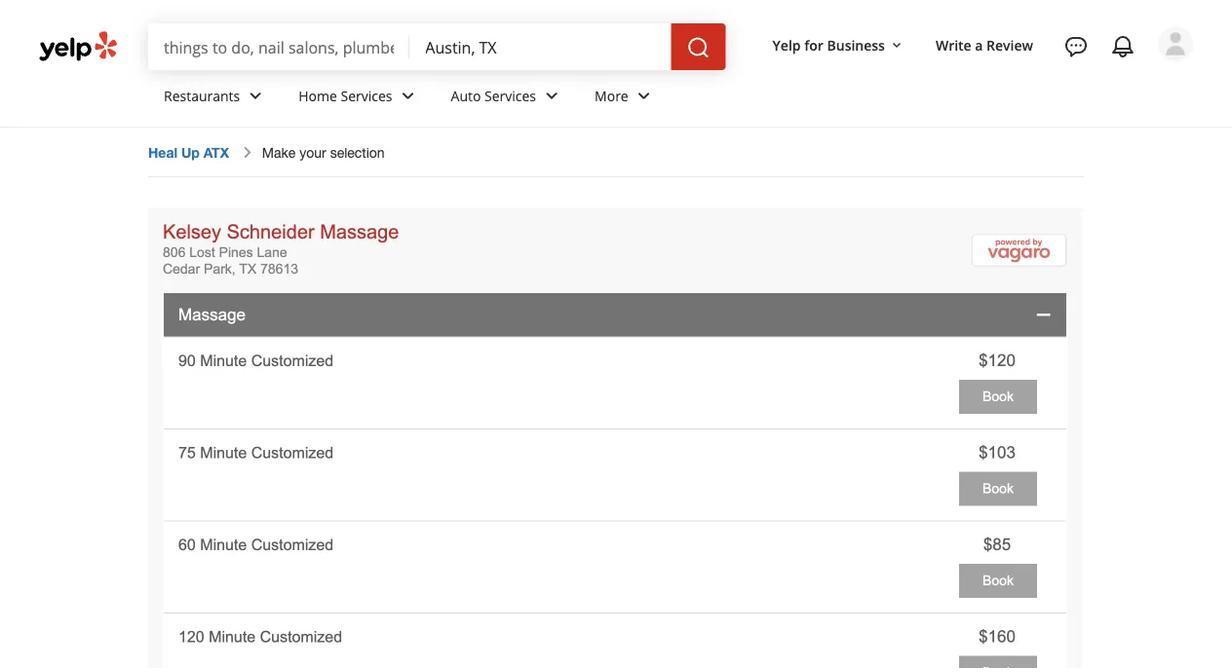 Task type: describe. For each thing, give the bounding box(es) containing it.
24 chevron down v2 image for home services
[[396, 84, 420, 108]]

services for auto services
[[485, 86, 536, 105]]

user actions element
[[757, 24, 1221, 144]]

24 chevron down v2 image for more
[[632, 84, 656, 108]]

services for home services
[[341, 86, 392, 105]]

home services link
[[283, 70, 435, 127]]

make
[[262, 144, 296, 160]]

write
[[936, 36, 972, 54]]

selection
[[330, 144, 385, 160]]

24 chevron down v2 image for auto services
[[540, 84, 564, 108]]

none field the near
[[425, 36, 656, 58]]

home services
[[299, 86, 392, 105]]

restaurants link
[[148, 70, 283, 127]]

write a review
[[936, 36, 1033, 54]]

messages image
[[1065, 35, 1088, 58]]

notifications image
[[1111, 35, 1135, 58]]

16 chevron down v2 image
[[889, 38, 905, 53]]

Near text field
[[425, 36, 656, 58]]

auto services
[[451, 86, 536, 105]]

heal up atx
[[148, 144, 229, 160]]

your
[[300, 144, 326, 160]]

up
[[181, 144, 200, 160]]

business
[[827, 36, 885, 54]]



Task type: vqa. For each thing, say whether or not it's contained in the screenshot.
the rightmost 24 chevron down v2 icon
yes



Task type: locate. For each thing, give the bounding box(es) containing it.
make your selection
[[262, 144, 385, 160]]

yelp for business button
[[765, 27, 913, 63]]

heal up atx link
[[148, 144, 229, 160]]

2 services from the left
[[485, 86, 536, 105]]

None field
[[164, 36, 394, 58], [425, 36, 656, 58]]

auto services link
[[435, 70, 579, 127]]

services right home
[[341, 86, 392, 105]]

2 24 chevron down v2 image from the left
[[540, 84, 564, 108]]

more link
[[579, 70, 671, 127]]

restaurants
[[164, 86, 240, 105]]

1 horizontal spatial none field
[[425, 36, 656, 58]]

0 horizontal spatial none field
[[164, 36, 394, 58]]

24 chevron down v2 image inside more link
[[632, 84, 656, 108]]

home
[[299, 86, 337, 105]]

write a review link
[[928, 27, 1041, 63]]

yelp
[[773, 36, 801, 54]]

None search field
[[148, 23, 730, 70]]

2 horizontal spatial 24 chevron down v2 image
[[632, 84, 656, 108]]

Find text field
[[164, 36, 394, 58]]

none field up "auto services" link
[[425, 36, 656, 58]]

0 horizontal spatial services
[[341, 86, 392, 105]]

24 chevron down v2 image right more
[[632, 84, 656, 108]]

search image
[[687, 36, 710, 60]]

24 chevron down v2 image inside "auto services" link
[[540, 84, 564, 108]]

24 chevron down v2 image inside home services link
[[396, 84, 420, 108]]

services right auto
[[485, 86, 536, 105]]

yelp for business
[[773, 36, 885, 54]]

services inside home services link
[[341, 86, 392, 105]]

none field find
[[164, 36, 394, 58]]

for
[[805, 36, 824, 54]]

a
[[975, 36, 983, 54]]

none field up 24 chevron down v2 icon at top left
[[164, 36, 394, 58]]

0 horizontal spatial 24 chevron down v2 image
[[396, 84, 420, 108]]

atx
[[204, 144, 229, 160]]

24 chevron down v2 image
[[244, 84, 267, 108]]

24 chevron down v2 image down the near field
[[540, 84, 564, 108]]

2 none field from the left
[[425, 36, 656, 58]]

review
[[987, 36, 1033, 54]]

services
[[341, 86, 392, 105], [485, 86, 536, 105]]

3 24 chevron down v2 image from the left
[[632, 84, 656, 108]]

1 none field from the left
[[164, 36, 394, 58]]

auto
[[451, 86, 481, 105]]

business categories element
[[148, 70, 1193, 127]]

ruby a. image
[[1158, 26, 1193, 61]]

1 services from the left
[[341, 86, 392, 105]]

24 chevron down v2 image left auto
[[396, 84, 420, 108]]

more
[[595, 86, 629, 105]]

services inside "auto services" link
[[485, 86, 536, 105]]

heal
[[148, 144, 178, 160]]

1 horizontal spatial 24 chevron down v2 image
[[540, 84, 564, 108]]

24 chevron down v2 image
[[396, 84, 420, 108], [540, 84, 564, 108], [632, 84, 656, 108]]

1 horizontal spatial services
[[485, 86, 536, 105]]

1 24 chevron down v2 image from the left
[[396, 84, 420, 108]]



